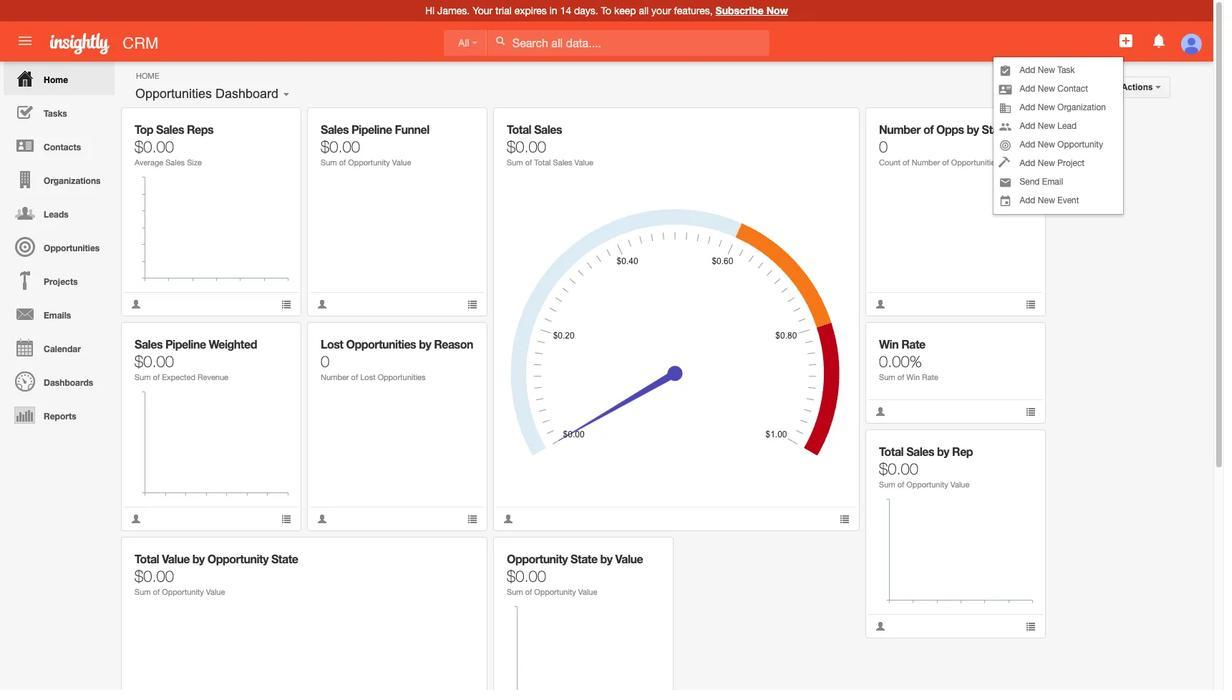 Task type: describe. For each thing, give the bounding box(es) containing it.
send
[[1020, 177, 1040, 187]]

tasks
[[44, 108, 67, 119]]

lost opportunities by reason link
[[321, 337, 473, 351]]

now
[[767, 4, 789, 16]]

projects link
[[4, 264, 115, 297]]

add for add new task
[[1020, 65, 1036, 75]]

sum inside 'sales pipeline weighted $0.00 sum of expected revenue'
[[135, 373, 151, 382]]

opportunities dashboard
[[135, 87, 279, 101]]

by for total value by opportunity state
[[193, 552, 205, 566]]

weighted
[[209, 337, 257, 351]]

reports link
[[4, 398, 115, 432]]

total for $0.00
[[880, 445, 904, 458]]

add for add new project
[[1020, 159, 1036, 169]]

days.
[[574, 5, 599, 16]]

email
[[1043, 177, 1064, 187]]

wrench image for sales pipeline funnel
[[457, 118, 468, 128]]

sales pipeline funnel $0.00 sum of opportunity value
[[321, 122, 430, 167]]

number of opps by state link
[[880, 122, 1009, 136]]

user image for sales pipeline funnel
[[317, 299, 327, 309]]

add new task
[[1020, 65, 1076, 75]]

add new organization link
[[995, 98, 1124, 117]]

win rate link
[[880, 337, 926, 351]]

add for add new organization
[[1020, 103, 1036, 113]]

keep
[[615, 5, 637, 16]]

$0.00 inside "total value by opportunity state $0.00 sum of opportunity value"
[[135, 567, 174, 586]]

organizations link
[[4, 163, 115, 196]]

count
[[880, 158, 901, 167]]

to
[[601, 5, 612, 16]]

new for opportunity
[[1039, 140, 1056, 150]]

in
[[550, 5, 558, 16]]

of inside total sales by rep $0.00 sum of opportunity value
[[898, 481, 905, 489]]

dashboards
[[44, 378, 93, 388]]

sum inside total sales $0.00 sum of total sales value
[[507, 158, 523, 167]]

of inside lost opportunities by reason 0 number of lost opportunities
[[351, 373, 358, 382]]

sum inside win rate 0.00% sum of win rate
[[880, 373, 896, 382]]

opportunities dashboard button
[[130, 83, 284, 105]]

revenue
[[198, 373, 229, 382]]

trial
[[496, 5, 512, 16]]

of inside total sales $0.00 sum of total sales value
[[526, 158, 532, 167]]

add new opportunity
[[1020, 140, 1104, 150]]

calendar
[[44, 344, 81, 355]]

new for project
[[1039, 159, 1056, 169]]

contacts link
[[4, 129, 115, 163]]

actions
[[1122, 82, 1156, 92]]

user image for $0.00
[[131, 299, 141, 309]]

sales pipeline weighted $0.00 sum of expected revenue
[[135, 337, 257, 382]]

send email link
[[995, 173, 1124, 192]]

add for add new event
[[1020, 196, 1036, 206]]

state for 0
[[983, 122, 1009, 136]]

leads
[[44, 209, 69, 220]]

number inside lost opportunities by reason 0 number of lost opportunities
[[321, 373, 349, 382]]

your
[[652, 5, 672, 16]]

reports
[[44, 411, 76, 422]]

of left opps at the right of page
[[924, 122, 934, 136]]

add new event
[[1020, 196, 1080, 206]]

total value by opportunity state link
[[135, 552, 298, 566]]

lost opportunities by reason 0 number of lost opportunities
[[321, 337, 473, 382]]

opportunity inside total sales by rep $0.00 sum of opportunity value
[[907, 481, 949, 489]]

sales inside sales pipeline funnel $0.00 sum of opportunity value
[[321, 122, 349, 136]]

$0.00 inside total sales $0.00 sum of total sales value
[[507, 138, 547, 156]]

add for add new lead
[[1020, 121, 1036, 131]]

dashboard
[[216, 87, 279, 101]]

sum inside "total value by opportunity state $0.00 sum of opportunity value"
[[135, 588, 151, 597]]

contact
[[1058, 84, 1089, 94]]

average
[[135, 158, 163, 167]]

task
[[1058, 65, 1076, 75]]

by for lost opportunities by reason
[[419, 337, 431, 351]]

dashboards link
[[4, 365, 115, 398]]

sum inside sales pipeline funnel $0.00 sum of opportunity value
[[321, 158, 337, 167]]

by inside "number of opps by state 0 count of number of opportunities"
[[967, 122, 980, 136]]

add new contact
[[1020, 84, 1089, 94]]

1 horizontal spatial lost
[[360, 373, 376, 382]]

value inside sales pipeline funnel $0.00 sum of opportunity value
[[392, 158, 411, 167]]

1 horizontal spatial home
[[136, 72, 159, 80]]

0 vertical spatial rate
[[902, 337, 926, 351]]

new for lead
[[1039, 121, 1056, 131]]

sales pipeline funnel link
[[321, 122, 430, 136]]

add new opportunity link
[[995, 136, 1124, 154]]

lead
[[1058, 121, 1077, 131]]

0.00%
[[880, 352, 923, 371]]

pipeline for weighted
[[165, 337, 206, 351]]

$0.00 inside total sales by rep $0.00 sum of opportunity value
[[880, 460, 919, 479]]

expires
[[515, 5, 547, 16]]

add new contact link
[[995, 80, 1124, 98]]

new for contact
[[1039, 84, 1056, 94]]

tasks link
[[4, 95, 115, 129]]

add new lead link
[[995, 117, 1124, 136]]

number of opps by state 0 count of number of opportunities
[[880, 122, 1009, 167]]

your
[[473, 5, 493, 16]]

wrench image for top sales reps
[[271, 118, 281, 128]]

of down number of opps by state link
[[943, 158, 950, 167]]

top
[[135, 122, 153, 136]]

of right count
[[903, 158, 910, 167]]

send email
[[1020, 177, 1064, 187]]

organization
[[1058, 103, 1107, 113]]

list image for state
[[1027, 299, 1037, 309]]

pipeline for funnel
[[352, 122, 392, 136]]

subscribe
[[716, 4, 764, 16]]

opportunities inside "number of opps by state 0 count of number of opportunities"
[[952, 158, 1000, 167]]

opportunities inside button
[[135, 87, 212, 101]]

opportunities inside navigation
[[44, 243, 100, 254]]

sales inside 'sales pipeline weighted $0.00 sum of expected revenue'
[[135, 337, 163, 351]]

rep
[[953, 445, 974, 458]]

actions button
[[1113, 77, 1171, 98]]

crm
[[123, 34, 159, 52]]

total sales $0.00 sum of total sales value
[[507, 122, 594, 167]]

all
[[458, 37, 470, 49]]

by for total sales by rep
[[938, 445, 950, 458]]

win rate 0.00% sum of win rate
[[880, 337, 939, 382]]

total for of
[[507, 122, 532, 136]]



Task type: vqa. For each thing, say whether or not it's contained in the screenshot.
ok image
no



Task type: locate. For each thing, give the bounding box(es) containing it.
6 add from the top
[[1020, 159, 1036, 169]]

user image for total sales by rep
[[876, 622, 886, 632]]

sum inside total sales by rep $0.00 sum of opportunity value
[[880, 481, 896, 489]]

all link
[[444, 30, 487, 56]]

number up count
[[880, 122, 921, 136]]

7 add from the top
[[1020, 196, 1036, 206]]

new up add new lead
[[1039, 103, 1056, 113]]

add for add new opportunity
[[1020, 140, 1036, 150]]

by inside total sales by rep $0.00 sum of opportunity value
[[938, 445, 950, 458]]

of down sales pipeline funnel 'link'
[[339, 158, 346, 167]]

1 vertical spatial win
[[907, 373, 921, 382]]

navigation containing home
[[0, 62, 115, 432]]

$0.00 down total sales link
[[507, 138, 547, 156]]

add new organization
[[1020, 103, 1107, 113]]

$0.00 down total value by opportunity state link
[[135, 567, 174, 586]]

of down total sales by rep link
[[898, 481, 905, 489]]

$0.00 down opportunity state by value link
[[507, 567, 547, 586]]

0 inside "number of opps by state 0 count of number of opportunities"
[[880, 138, 888, 156]]

$0.00 inside top sales reps $0.00 average sales size
[[135, 138, 174, 156]]

contacts
[[44, 142, 81, 153]]

user image
[[131, 299, 141, 309], [317, 514, 327, 524], [504, 514, 514, 524]]

total sales by rep $0.00 sum of opportunity value
[[880, 445, 974, 489]]

add down the add new task
[[1020, 84, 1036, 94]]

add up add new opportunity link
[[1020, 121, 1036, 131]]

of down total value by opportunity state link
[[153, 588, 160, 597]]

1 horizontal spatial pipeline
[[352, 122, 392, 136]]

of inside sales pipeline funnel $0.00 sum of opportunity value
[[339, 158, 346, 167]]

add new project link
[[995, 154, 1124, 173]]

new down add new lead
[[1039, 140, 1056, 150]]

list image for of
[[840, 514, 850, 524]]

total value by opportunity state $0.00 sum of opportunity value
[[135, 552, 298, 597]]

2 new from the top
[[1039, 84, 1056, 94]]

calendar link
[[4, 331, 115, 365]]

james.
[[438, 5, 470, 16]]

opportunity inside sales pipeline funnel $0.00 sum of opportunity value
[[348, 158, 390, 167]]

add up the send
[[1020, 159, 1036, 169]]

opportunities link
[[4, 230, 115, 264]]

add
[[1020, 65, 1036, 75], [1020, 84, 1036, 94], [1020, 103, 1036, 113], [1020, 121, 1036, 131], [1020, 140, 1036, 150], [1020, 159, 1036, 169], [1020, 196, 1036, 206]]

rate
[[902, 337, 926, 351], [923, 373, 939, 382]]

new
[[1039, 65, 1056, 75], [1039, 84, 1056, 94], [1039, 103, 1056, 113], [1039, 121, 1056, 131], [1039, 140, 1056, 150], [1039, 159, 1056, 169], [1039, 196, 1056, 206]]

hi
[[426, 5, 435, 16]]

new left 'lead' on the right of page
[[1039, 121, 1056, 131]]

pipeline inside sales pipeline funnel $0.00 sum of opportunity value
[[352, 122, 392, 136]]

new down send email
[[1039, 196, 1056, 206]]

add new event link
[[995, 192, 1124, 210]]

5 new from the top
[[1039, 140, 1056, 150]]

1 vertical spatial lost
[[360, 373, 376, 382]]

win down 0.00%
[[907, 373, 921, 382]]

add inside "link"
[[1020, 121, 1036, 131]]

of left expected
[[153, 373, 160, 382]]

total for state
[[135, 552, 159, 566]]

add new lead
[[1020, 121, 1077, 131]]

total inside "total value by opportunity state $0.00 sum of opportunity value"
[[135, 552, 159, 566]]

new for event
[[1039, 196, 1056, 206]]

emails
[[44, 310, 71, 321]]

home
[[136, 72, 159, 80], [44, 74, 68, 85]]

notifications image
[[1151, 32, 1168, 49]]

home link
[[4, 62, 115, 95]]

expected
[[162, 373, 196, 382]]

by
[[967, 122, 980, 136], [419, 337, 431, 351], [938, 445, 950, 458], [193, 552, 205, 566], [601, 552, 613, 566]]

3 new from the top
[[1039, 103, 1056, 113]]

by inside opportunity state by value $0.00 sum of opportunity value
[[601, 552, 613, 566]]

of down 0.00%
[[898, 373, 905, 382]]

hi james. your trial expires in 14 days. to keep all your features, subscribe now
[[426, 4, 789, 16]]

2 vertical spatial number
[[321, 373, 349, 382]]

new down the add new task
[[1039, 84, 1056, 94]]

1 vertical spatial rate
[[923, 373, 939, 382]]

reps
[[187, 122, 213, 136]]

add down the send
[[1020, 196, 1036, 206]]

0 vertical spatial number
[[880, 122, 921, 136]]

0 vertical spatial 0
[[880, 138, 888, 156]]

sum inside opportunity state by value $0.00 sum of opportunity value
[[507, 588, 523, 597]]

pipeline inside 'sales pipeline weighted $0.00 sum of expected revenue'
[[165, 337, 206, 351]]

$0.00 down sales pipeline funnel 'link'
[[321, 138, 360, 156]]

0 horizontal spatial home
[[44, 74, 68, 85]]

opps
[[937, 122, 965, 136]]

1 add from the top
[[1020, 65, 1036, 75]]

4 new from the top
[[1039, 121, 1056, 131]]

add down add new lead
[[1020, 140, 1036, 150]]

home down crm
[[136, 72, 159, 80]]

win up 0.00%
[[880, 337, 899, 351]]

add up the add new contact
[[1020, 65, 1036, 75]]

navigation
[[0, 62, 115, 432]]

0 horizontal spatial user image
[[131, 299, 141, 309]]

wrench image
[[830, 118, 840, 128], [271, 333, 281, 343], [457, 333, 468, 343], [1016, 333, 1026, 343], [1016, 441, 1026, 451], [457, 548, 468, 558]]

user image for sum
[[504, 514, 514, 524]]

total sales link
[[507, 122, 562, 136]]

7 new from the top
[[1039, 196, 1056, 206]]

home up tasks "link"
[[44, 74, 68, 85]]

1 vertical spatial 0
[[321, 352, 330, 371]]

number down lost opportunities by reason link
[[321, 373, 349, 382]]

sales
[[156, 122, 184, 136], [321, 122, 349, 136], [535, 122, 562, 136], [166, 158, 185, 167], [553, 158, 573, 167], [135, 337, 163, 351], [907, 445, 935, 458]]

6 new from the top
[[1039, 159, 1056, 169]]

state inside "total value by opportunity state $0.00 sum of opportunity value"
[[271, 552, 298, 566]]

list image for $0.00
[[1027, 622, 1037, 632]]

0 vertical spatial pipeline
[[352, 122, 392, 136]]

add new task link
[[995, 61, 1124, 80]]

size
[[187, 158, 202, 167]]

0 horizontal spatial pipeline
[[165, 337, 206, 351]]

$0.00 inside 'sales pipeline weighted $0.00 sum of expected revenue'
[[135, 352, 174, 371]]

of down lost opportunities by reason link
[[351, 373, 358, 382]]

14
[[561, 5, 572, 16]]

all
[[639, 5, 649, 16]]

sales pipeline weighted link
[[135, 337, 257, 351]]

0 inside lost opportunities by reason 0 number of lost opportunities
[[321, 352, 330, 371]]

list image for average
[[282, 299, 292, 309]]

of down opportunity state by value link
[[526, 588, 532, 597]]

opportunity state by value link
[[507, 552, 643, 566]]

0 horizontal spatial win
[[880, 337, 899, 351]]

2 horizontal spatial wrench image
[[644, 548, 654, 558]]

rate down win rate link
[[923, 373, 939, 382]]

0 vertical spatial lost
[[321, 337, 343, 351]]

$0.00
[[135, 138, 174, 156], [321, 138, 360, 156], [507, 138, 547, 156], [135, 352, 174, 371], [880, 460, 919, 479], [135, 567, 174, 586], [507, 567, 547, 586]]

of inside 'sales pipeline weighted $0.00 sum of expected revenue'
[[153, 373, 160, 382]]

5 add from the top
[[1020, 140, 1036, 150]]

new inside "link"
[[1039, 121, 1056, 131]]

total
[[507, 122, 532, 136], [535, 158, 551, 167], [880, 445, 904, 458], [135, 552, 159, 566]]

wrench image
[[271, 118, 281, 128], [457, 118, 468, 128], [644, 548, 654, 558]]

0 horizontal spatial lost
[[321, 337, 343, 351]]

state for $0.00
[[271, 552, 298, 566]]

1 horizontal spatial wrench image
[[457, 118, 468, 128]]

of inside "total value by opportunity state $0.00 sum of opportunity value"
[[153, 588, 160, 597]]

1 horizontal spatial win
[[907, 373, 921, 382]]

opportunity state by value $0.00 sum of opportunity value
[[507, 552, 643, 597]]

state inside "number of opps by state 0 count of number of opportunities"
[[983, 122, 1009, 136]]

organizations
[[44, 176, 101, 186]]

by for opportunity state by value
[[601, 552, 613, 566]]

3 add from the top
[[1020, 103, 1036, 113]]

event
[[1058, 196, 1080, 206]]

new for task
[[1039, 65, 1056, 75]]

add up add new lead
[[1020, 103, 1036, 113]]

rate up 0.00%
[[902, 337, 926, 351]]

$0.00 up average at the left of page
[[135, 138, 174, 156]]

features,
[[674, 5, 713, 16]]

of down total sales link
[[526, 158, 532, 167]]

new left task
[[1039, 65, 1056, 75]]

0 horizontal spatial wrench image
[[271, 118, 281, 128]]

$0.00 up expected
[[135, 352, 174, 371]]

list image
[[282, 299, 292, 309], [1027, 299, 1037, 309], [840, 514, 850, 524], [1027, 622, 1037, 632]]

add new project
[[1020, 159, 1085, 169]]

1 new from the top
[[1039, 65, 1056, 75]]

1 horizontal spatial 0
[[880, 138, 888, 156]]

top sales reps $0.00 average sales size
[[135, 122, 213, 167]]

2 horizontal spatial state
[[983, 122, 1009, 136]]

projects
[[44, 277, 78, 287]]

1 horizontal spatial state
[[571, 552, 598, 566]]

value inside total sales $0.00 sum of total sales value
[[575, 158, 594, 167]]

user image for number of opps by state
[[876, 299, 886, 309]]

white image
[[496, 36, 506, 46]]

$0.00 down total sales by rep link
[[880, 460, 919, 479]]

user image
[[317, 299, 327, 309], [876, 299, 886, 309], [876, 407, 886, 417], [131, 514, 141, 524], [876, 622, 886, 632]]

0 horizontal spatial 0
[[321, 352, 330, 371]]

$0.00 inside sales pipeline funnel $0.00 sum of opportunity value
[[321, 138, 360, 156]]

1 vertical spatial number
[[912, 158, 941, 167]]

opportunity
[[1058, 140, 1104, 150], [348, 158, 390, 167], [907, 481, 949, 489], [208, 552, 269, 566], [507, 552, 568, 566], [162, 588, 204, 597], [535, 588, 577, 597]]

lost
[[321, 337, 343, 351], [360, 373, 376, 382]]

sum
[[321, 158, 337, 167], [507, 158, 523, 167], [135, 373, 151, 382], [880, 373, 896, 382], [880, 481, 896, 489], [135, 588, 151, 597], [507, 588, 523, 597]]

user image for sales pipeline weighted
[[131, 514, 141, 524]]

state inside opportunity state by value $0.00 sum of opportunity value
[[571, 552, 598, 566]]

add for add new contact
[[1020, 84, 1036, 94]]

1 horizontal spatial user image
[[317, 514, 327, 524]]

by inside "total value by opportunity state $0.00 sum of opportunity value"
[[193, 552, 205, 566]]

2 add from the top
[[1020, 84, 1036, 94]]

subscribe now link
[[716, 4, 789, 16]]

total inside total sales by rep $0.00 sum of opportunity value
[[880, 445, 904, 458]]

sales inside total sales by rep $0.00 sum of opportunity value
[[907, 445, 935, 458]]

pipeline left funnel
[[352, 122, 392, 136]]

reason
[[434, 337, 473, 351]]

number right count
[[912, 158, 941, 167]]

new for organization
[[1039, 103, 1056, 113]]

of inside win rate 0.00% sum of win rate
[[898, 373, 905, 382]]

number
[[880, 122, 921, 136], [912, 158, 941, 167], [321, 373, 349, 382]]

0 vertical spatial win
[[880, 337, 899, 351]]

$0.00 inside opportunity state by value $0.00 sum of opportunity value
[[507, 567, 547, 586]]

list image
[[468, 299, 478, 309], [1027, 407, 1037, 417], [282, 514, 292, 524], [468, 514, 478, 524]]

top sales reps link
[[135, 122, 213, 136]]

emails link
[[4, 297, 115, 331]]

leads link
[[4, 196, 115, 230]]

of inside opportunity state by value $0.00 sum of opportunity value
[[526, 588, 532, 597]]

new up send email
[[1039, 159, 1056, 169]]

Search all data.... text field
[[488, 30, 770, 56]]

funnel
[[395, 122, 430, 136]]

2 horizontal spatial user image
[[504, 514, 514, 524]]

total sales by rep link
[[880, 445, 974, 458]]

1 vertical spatial pipeline
[[165, 337, 206, 351]]

4 add from the top
[[1020, 121, 1036, 131]]

of
[[924, 122, 934, 136], [339, 158, 346, 167], [526, 158, 532, 167], [903, 158, 910, 167], [943, 158, 950, 167], [153, 373, 160, 382], [351, 373, 358, 382], [898, 373, 905, 382], [898, 481, 905, 489], [153, 588, 160, 597], [526, 588, 532, 597]]

by inside lost opportunities by reason 0 number of lost opportunities
[[419, 337, 431, 351]]

pipeline up expected
[[165, 337, 206, 351]]

value inside total sales by rep $0.00 sum of opportunity value
[[951, 481, 970, 489]]

0 horizontal spatial state
[[271, 552, 298, 566]]



